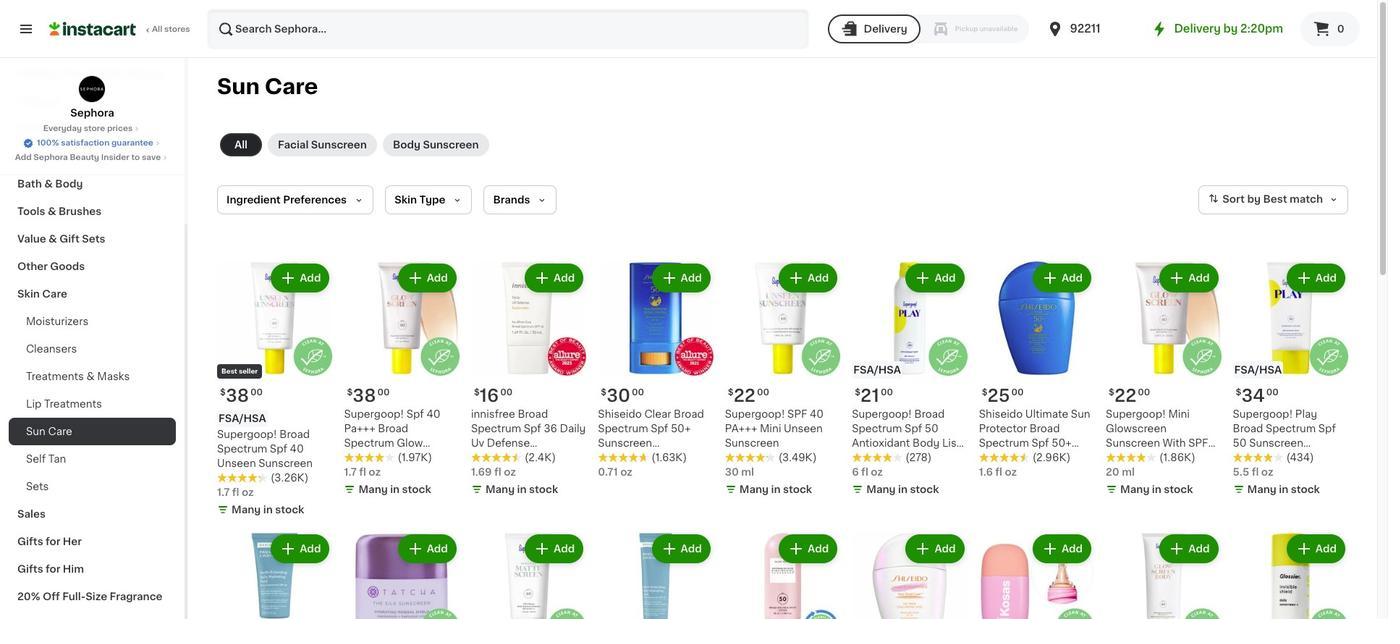 Task type: vqa. For each thing, say whether or not it's contained in the screenshot.
'select' associated with Delete
no



Task type: locate. For each thing, give the bounding box(es) containing it.
unseen inside supergoop! spf 40 pa+++ mini unseen sunscreen
[[784, 424, 823, 434]]

2 22 from the left
[[734, 388, 756, 404]]

spectrum inside supergoop! broad spectrum spf 50 antioxidant body list sunscreen
[[852, 424, 903, 434]]

moisturizers
[[26, 316, 89, 327]]

unseen for 40
[[784, 424, 823, 434]]

fsa/hsa up the '$ 34 00'
[[1235, 365, 1283, 375]]

lotion inside supergoop! play broad spectrum spf 50 sunscreen everyday lotion
[[1284, 453, 1316, 463]]

gifts for him link
[[9, 555, 176, 583]]

1 horizontal spatial by
[[1248, 194, 1261, 204]]

6 fl oz
[[852, 467, 883, 477]]

oz for 16
[[504, 467, 516, 477]]

care for sun care link
[[48, 426, 72, 437]]

bath & body link
[[9, 170, 176, 198]]

delivery button
[[828, 14, 921, 43]]

00 inside the '$ 34 00'
[[1267, 388, 1279, 397]]

spf
[[407, 409, 424, 420], [651, 424, 669, 434], [905, 424, 923, 434], [524, 424, 541, 434], [1319, 424, 1337, 434], [1032, 438, 1050, 449], [270, 444, 287, 454]]

many down 20 ml
[[1121, 485, 1150, 495]]

00 right 16
[[501, 388, 513, 397]]

treatments
[[26, 371, 84, 382], [44, 399, 102, 409]]

supergoop! for supergoop! mini glowscreen sunscreen with spf 40 pa+++
[[1106, 409, 1166, 420]]

delivery inside button
[[864, 24, 908, 34]]

9 00 from the left
[[1267, 388, 1279, 397]]

1 gifts from the top
[[17, 537, 43, 547]]

self
[[26, 454, 46, 464]]

0 horizontal spatial shiseido
[[598, 409, 642, 420]]

best inside "best match sort by" field
[[1264, 194, 1288, 204]]

supergoop! up 30 ml
[[725, 409, 785, 420]]

00 inside $ 16 00
[[501, 388, 513, 397]]

1 vertical spatial 50
[[1233, 438, 1247, 449]]

0 horizontal spatial ml
[[742, 467, 754, 477]]

1 horizontal spatial unseen
[[784, 424, 823, 434]]

value
[[17, 234, 46, 244]]

stock for (278)
[[910, 485, 940, 495]]

sun care up facial
[[217, 76, 318, 97]]

2 horizontal spatial fsa/hsa
[[1235, 365, 1283, 375]]

sunscreen right facial
[[311, 140, 367, 150]]

1 horizontal spatial delivery
[[1175, 23, 1221, 34]]

7 $ from the left
[[728, 388, 734, 397]]

0 vertical spatial unseen
[[784, 424, 823, 434]]

best
[[1264, 194, 1288, 204], [222, 368, 237, 375]]

fragrance down 100%
[[17, 151, 70, 161]]

1 $ 22 00 from the left
[[1109, 388, 1151, 404]]

1 horizontal spatial shiseido
[[979, 409, 1023, 420]]

add
[[15, 154, 32, 161], [300, 273, 321, 283], [427, 273, 448, 283], [554, 273, 575, 283], [681, 273, 702, 283], [808, 273, 829, 283], [935, 273, 956, 283], [1062, 273, 1083, 283], [1189, 273, 1210, 283], [1316, 273, 1337, 283], [300, 544, 321, 554], [427, 544, 448, 554], [554, 544, 575, 554], [681, 544, 702, 554], [808, 544, 829, 554], [935, 544, 956, 554], [1062, 544, 1083, 554], [1189, 544, 1210, 554], [1316, 544, 1337, 554]]

many
[[359, 485, 388, 495], [867, 485, 896, 495], [1121, 485, 1150, 495], [486, 485, 515, 495], [740, 485, 769, 495], [1248, 485, 1277, 495], [232, 505, 261, 515]]

satisfaction
[[61, 139, 110, 147]]

supergoop! inside supergoop! broad spectrum spf 50 antioxidant body list sunscreen
[[852, 409, 912, 420]]

1 vertical spatial by
[[1248, 194, 1261, 204]]

$ for shiseido ultimate sun protector broad spectrum spf 50+ sunscreen synchroshield lotion
[[982, 388, 988, 397]]

0 vertical spatial for
[[46, 537, 60, 547]]

fragrance
[[17, 151, 70, 161], [110, 592, 163, 602]]

$ up shiseido clear broad spectrum spf 50+ sunscreen synchroshield stick at the bottom of page
[[601, 388, 607, 397]]

$ 34 00
[[1236, 388, 1279, 404]]

shiseido inside shiseido ultimate sun protector broad spectrum spf 50+ sunscreen synchroshield lotion
[[979, 409, 1023, 420]]

1 horizontal spatial 1.7
[[344, 467, 357, 477]]

0 vertical spatial skin
[[395, 195, 417, 205]]

prices
[[107, 125, 133, 133]]

brands
[[493, 195, 530, 205]]

38 up pa+++
[[353, 388, 376, 404]]

6 $ from the left
[[474, 388, 480, 397]]

supergoop! inside supergoop! broad spectrum spf 40 unseen sunscreen
[[217, 430, 277, 440]]

hair care link
[[9, 115, 176, 143]]

best seller
[[222, 368, 258, 375]]

$ down best seller
[[220, 388, 226, 397]]

many down 30 ml
[[740, 485, 769, 495]]

9 $ from the left
[[1236, 388, 1242, 397]]

to
[[131, 154, 140, 161]]

goods
[[50, 261, 85, 272]]

1 vertical spatial unseen
[[217, 459, 256, 469]]

$ for innisfree broad spectrum spf 36 daily uv defense sunscreen lotion
[[474, 388, 480, 397]]

delivery for delivery
[[864, 24, 908, 34]]

supergoop! for supergoop! broad spectrum spf 50 antioxidant body list sunscreen
[[852, 409, 912, 420]]

sets right gift
[[82, 234, 105, 244]]

skin down "other"
[[17, 289, 40, 299]]

0 horizontal spatial fragrance
[[17, 151, 70, 161]]

0 vertical spatial everyday
[[43, 125, 82, 133]]

beauty down satisfaction
[[70, 154, 99, 161]]

0 vertical spatial synchroshield
[[598, 453, 671, 463]]

in down (3.26k)
[[263, 505, 273, 515]]

many in stock down 5.5 fl oz
[[1248, 485, 1321, 495]]

delivery for delivery by 2:20pm
[[1175, 23, 1221, 34]]

fl for 38
[[359, 467, 366, 477]]

oz right 5.5
[[1262, 467, 1274, 477]]

sales link
[[9, 500, 176, 528]]

1 horizontal spatial $ 38 00
[[347, 388, 390, 404]]

6 00 from the left
[[501, 388, 513, 397]]

stock
[[402, 485, 431, 495], [910, 485, 940, 495], [1164, 485, 1194, 495], [529, 485, 558, 495], [783, 485, 813, 495], [1292, 485, 1321, 495], [275, 505, 304, 515]]

spf inside supergoop! play broad spectrum spf 50 sunscreen everyday lotion
[[1319, 424, 1337, 434]]

in for (278)
[[899, 485, 908, 495]]

0 horizontal spatial $ 22 00
[[728, 388, 770, 404]]

oz right 1.69
[[504, 467, 516, 477]]

shiseido ultimate sun protector broad spectrum spf 50+ sunscreen synchroshield lotion
[[979, 409, 1091, 477]]

0 vertical spatial 1.7
[[344, 467, 357, 477]]

care for skin care link
[[42, 289, 67, 299]]

gifts for gifts for him
[[17, 564, 43, 574]]

$ inside $ 30 00
[[601, 388, 607, 397]]

1 vertical spatial 30
[[725, 467, 739, 477]]

shiseido inside shiseido clear broad spectrum spf 50+ sunscreen synchroshield stick
[[598, 409, 642, 420]]

best for best seller
[[222, 368, 237, 375]]

by for sort
[[1248, 194, 1261, 204]]

broad inside shiseido ultimate sun protector broad spectrum spf 50+ sunscreen synchroshield lotion
[[1030, 424, 1060, 434]]

in down (1.86k)
[[1153, 485, 1162, 495]]

40 inside supergoop! mini glowscreen sunscreen with spf 40 pa+++
[[1106, 453, 1120, 463]]

1 horizontal spatial lotion
[[1055, 467, 1087, 477]]

100%
[[37, 139, 59, 147]]

supergoop! mini glowscreen sunscreen with spf 40 pa+++
[[1106, 409, 1209, 463]]

fsa/hsa
[[854, 365, 901, 375], [1235, 365, 1283, 375], [219, 414, 266, 424]]

50
[[925, 424, 939, 434], [1233, 438, 1247, 449]]

in down (434)
[[1280, 485, 1289, 495]]

30 up shiseido clear broad spectrum spf 50+ sunscreen synchroshield stick at the bottom of page
[[607, 388, 631, 404]]

synchroshield up 0.71 oz
[[598, 453, 671, 463]]

1 horizontal spatial everyday
[[1233, 453, 1281, 463]]

0 vertical spatial best
[[1264, 194, 1288, 204]]

2 $ from the left
[[347, 388, 353, 397]]

ml down supergoop! spf 40 pa+++ mini unseen sunscreen
[[742, 467, 754, 477]]

0 horizontal spatial by
[[1224, 23, 1238, 34]]

fl for 34
[[1252, 467, 1259, 477]]

7 00 from the left
[[757, 388, 770, 397]]

1 vertical spatial fragrance
[[110, 592, 163, 602]]

makeup
[[17, 96, 59, 106]]

8 00 from the left
[[1012, 388, 1024, 397]]

2 for from the top
[[46, 564, 60, 574]]

1 horizontal spatial best
[[1264, 194, 1288, 204]]

00 for shiseido ultimate sun protector broad spectrum spf 50+ sunscreen synchroshield lotion
[[1012, 388, 1024, 397]]

0 horizontal spatial 50+
[[671, 424, 691, 434]]

spectrum inside shiseido ultimate sun protector broad spectrum spf 50+ sunscreen synchroshield lotion
[[979, 438, 1030, 449]]

0 vertical spatial sun care
[[217, 76, 318, 97]]

many in stock for (1.97k)
[[359, 485, 431, 495]]

body sunscreen link
[[383, 133, 489, 156]]

2 $ 38 00 from the left
[[347, 388, 390, 404]]

1 $ 38 00 from the left
[[220, 388, 263, 404]]

mini up 'with'
[[1169, 409, 1190, 420]]

sort
[[1223, 194, 1245, 204]]

0 horizontal spatial mini
[[760, 424, 782, 434]]

treatments down treatments & masks
[[44, 399, 102, 409]]

body up skin type
[[393, 140, 421, 150]]

store
[[84, 125, 105, 133]]

sun care
[[217, 76, 318, 97], [26, 426, 72, 437]]

$ for supergoop! mini glowscreen sunscreen with spf 40 pa+++
[[1109, 388, 1115, 397]]

sun up the all link
[[217, 76, 260, 97]]

1 horizontal spatial all
[[235, 140, 248, 150]]

oz
[[369, 467, 381, 477], [621, 467, 633, 477], [871, 467, 883, 477], [504, 467, 516, 477], [1005, 467, 1017, 477], [1262, 467, 1274, 477], [242, 488, 254, 498]]

broad inside supergoop! spf 40 pa+++ broad spectrum glow sunscreen
[[378, 424, 408, 434]]

0 horizontal spatial sun
[[26, 426, 45, 437]]

stock for (434)
[[1292, 485, 1321, 495]]

skin care link
[[9, 280, 176, 308]]

00 inside $ 21 00
[[881, 388, 893, 397]]

shiseido clear broad spectrum spf 50+ sunscreen synchroshield stick
[[598, 409, 704, 463]]

0 vertical spatial gifts
[[17, 537, 43, 547]]

supergoop! up glowscreen
[[1106, 409, 1166, 420]]

body inside 'link'
[[393, 140, 421, 150]]

$ inside $ 21 00
[[855, 388, 861, 397]]

in down (3.49k)
[[771, 485, 781, 495]]

$ for shiseido clear broad spectrum spf 50+ sunscreen synchroshield stick
[[601, 388, 607, 397]]

1.7
[[344, 467, 357, 477], [217, 488, 230, 498]]

1 horizontal spatial 30
[[725, 467, 739, 477]]

0 vertical spatial all
[[152, 25, 162, 33]]

$ 22 00 for supergoop! spf 40 pa+++ mini unseen sunscreen
[[728, 388, 770, 404]]

1 horizontal spatial $ 22 00
[[1109, 388, 1151, 404]]

spf up (3.49k)
[[788, 409, 808, 420]]

sunscreen inside innisfree broad spectrum spf 36 daily uv defense sunscreen lotion
[[471, 453, 525, 463]]

& for masks
[[86, 371, 95, 382]]

1 horizontal spatial sun care
[[217, 76, 318, 97]]

oz right the 0.71
[[621, 467, 633, 477]]

★★★★★
[[344, 453, 395, 463], [344, 453, 395, 463], [598, 453, 649, 463], [598, 453, 649, 463], [852, 453, 903, 463], [852, 453, 903, 463], [1106, 453, 1157, 463], [1106, 453, 1157, 463], [471, 453, 522, 463], [471, 453, 522, 463], [725, 453, 776, 463], [725, 453, 776, 463], [979, 453, 1030, 463], [979, 453, 1030, 463], [1233, 453, 1284, 463], [1233, 453, 1284, 463], [217, 473, 268, 483], [217, 473, 268, 483]]

stock down (434)
[[1292, 485, 1321, 495]]

sunscreen up type
[[423, 140, 479, 150]]

0 horizontal spatial delivery
[[864, 24, 908, 34]]

sunscreen up 0.71 oz
[[598, 438, 653, 449]]

1 vertical spatial beauty
[[70, 154, 99, 161]]

0 vertical spatial 1.7 fl oz
[[344, 467, 381, 477]]

0 horizontal spatial unseen
[[217, 459, 256, 469]]

delivery by 2:20pm link
[[1152, 20, 1284, 38]]

50 up (278)
[[925, 424, 939, 434]]

spf
[[788, 409, 808, 420], [1189, 438, 1209, 449]]

$ inside the '$ 34 00'
[[1236, 388, 1242, 397]]

shiseido for 25
[[979, 409, 1023, 420]]

best left seller
[[222, 368, 237, 375]]

1 horizontal spatial pa+++
[[1123, 453, 1155, 463]]

sunscreen inside shiseido clear broad spectrum spf 50+ sunscreen synchroshield stick
[[598, 438, 653, 449]]

fl for 16
[[495, 467, 502, 477]]

in down the (2.4k)
[[517, 485, 527, 495]]

40 up 20
[[1106, 453, 1120, 463]]

1 vertical spatial for
[[46, 564, 60, 574]]

sunscreen up 1.6 fl oz
[[979, 453, 1034, 463]]

mini up (3.49k)
[[760, 424, 782, 434]]

$ 38 00 up pa+++
[[347, 388, 390, 404]]

spf inside supergoop! broad spectrum spf 40 unseen sunscreen
[[270, 444, 287, 454]]

delivery
[[1175, 23, 1221, 34], [864, 24, 908, 34]]

sets down self
[[26, 482, 49, 492]]

00 for supergoop! play broad spectrum spf 50 sunscreen everyday lotion
[[1267, 388, 1279, 397]]

8 $ from the left
[[982, 388, 988, 397]]

supergoop! inside supergoop! spf 40 pa+++ mini unseen sunscreen
[[725, 409, 785, 420]]

supergoop! up (3.26k)
[[217, 430, 277, 440]]

00 inside $ 30 00
[[632, 388, 644, 397]]

service type group
[[828, 14, 1030, 43]]

treatments & masks
[[26, 371, 130, 382]]

0 vertical spatial 50+
[[671, 424, 691, 434]]

1.7 for supergoop! spf 40 pa+++ broad spectrum glow sunscreen
[[344, 467, 357, 477]]

&
[[44, 179, 53, 189], [48, 206, 56, 216], [49, 234, 57, 244], [86, 371, 95, 382]]

$ inside $ 25 00
[[982, 388, 988, 397]]

1 vertical spatial spf
[[1189, 438, 1209, 449]]

1 vertical spatial sets
[[26, 482, 49, 492]]

stock down (1.86k)
[[1164, 485, 1194, 495]]

sun right ultimate
[[1071, 409, 1091, 420]]

6
[[852, 467, 859, 477]]

spectrum inside supergoop! broad spectrum spf 40 unseen sunscreen
[[217, 444, 267, 454]]

ml for 30 ml
[[742, 467, 754, 477]]

1.7 fl oz down pa+++
[[344, 467, 381, 477]]

broad down 34
[[1233, 424, 1264, 434]]

sunscreen inside body sunscreen 'link'
[[423, 140, 479, 150]]

2 $ 22 00 from the left
[[728, 388, 770, 404]]

& for brushes
[[48, 206, 56, 216]]

22 for supergoop! mini glowscreen sunscreen with spf 40 pa+++
[[1115, 388, 1137, 404]]

glow
[[397, 438, 423, 449]]

1 vertical spatial mini
[[760, 424, 782, 434]]

beauty
[[127, 69, 165, 79], [70, 154, 99, 161]]

30 down supergoop! spf 40 pa+++ mini unseen sunscreen
[[725, 467, 739, 477]]

2 00 from the left
[[378, 388, 390, 397]]

sunscreen down pa+++
[[344, 453, 398, 463]]

$ inside $ 16 00
[[474, 388, 480, 397]]

1 horizontal spatial 22
[[1115, 388, 1137, 404]]

sunscreen inside supergoop! mini glowscreen sunscreen with spf 40 pa+++
[[1106, 438, 1161, 449]]

list
[[943, 438, 961, 449]]

20 ml
[[1106, 467, 1135, 477]]

in
[[390, 485, 400, 495], [899, 485, 908, 495], [1153, 485, 1162, 495], [517, 485, 527, 495], [771, 485, 781, 495], [1280, 485, 1289, 495], [263, 505, 273, 515]]

supergoop! inside supergoop! play broad spectrum spf 50 sunscreen everyday lotion
[[1233, 409, 1293, 420]]

1.7 fl oz for supergoop! broad spectrum spf 40 unseen sunscreen
[[217, 488, 254, 498]]

beauty right ready
[[127, 69, 165, 79]]

many in stock for (434)
[[1248, 485, 1321, 495]]

1 horizontal spatial beauty
[[127, 69, 165, 79]]

1 horizontal spatial mini
[[1169, 409, 1190, 420]]

1 vertical spatial synchroshield
[[979, 467, 1052, 477]]

many in stock down (1.97k)
[[359, 485, 431, 495]]

spf inside shiseido ultimate sun protector broad spectrum spf 50+ sunscreen synchroshield lotion
[[1032, 438, 1050, 449]]

0 vertical spatial pa+++
[[725, 424, 758, 434]]

1 vertical spatial skin
[[17, 289, 40, 299]]

1 horizontal spatial 1.7 fl oz
[[344, 467, 381, 477]]

skin inside dropdown button
[[395, 195, 417, 205]]

fl right 1.69
[[495, 467, 502, 477]]

skin for skin care
[[17, 289, 40, 299]]

care up tan
[[48, 426, 72, 437]]

defense
[[487, 438, 530, 449]]

oz for 21
[[871, 467, 883, 477]]

1 for from the top
[[46, 537, 60, 547]]

delivery by 2:20pm
[[1175, 23, 1284, 34]]

50+ inside shiseido clear broad spectrum spf 50+ sunscreen synchroshield stick
[[671, 424, 691, 434]]

sunscreen inside supergoop! play broad spectrum spf 50 sunscreen everyday lotion
[[1250, 438, 1304, 449]]

0 vertical spatial fragrance
[[17, 151, 70, 161]]

(434)
[[1287, 453, 1315, 463]]

value & gift sets
[[17, 234, 105, 244]]

1 shiseido from the left
[[598, 409, 642, 420]]

all inside the all link
[[235, 140, 248, 150]]

lotion down the 36
[[528, 453, 560, 463]]

lip treatments
[[26, 399, 102, 409]]

5.5
[[1233, 467, 1250, 477]]

3 $ from the left
[[601, 388, 607, 397]]

stock down (1.97k)
[[402, 485, 431, 495]]

clear
[[645, 409, 672, 420]]

makeup link
[[9, 88, 176, 115]]

1 horizontal spatial 50
[[1233, 438, 1247, 449]]

$ 22 00 for supergoop! mini glowscreen sunscreen with spf 40 pa+++
[[1109, 388, 1151, 404]]

add button
[[272, 265, 328, 291], [399, 265, 455, 291], [526, 265, 582, 291], [653, 265, 709, 291], [781, 265, 836, 291], [908, 265, 963, 291], [1035, 265, 1091, 291], [1162, 265, 1218, 291], [1289, 265, 1345, 291], [272, 536, 328, 562], [399, 536, 455, 562], [526, 536, 582, 562], [653, 536, 709, 562], [781, 536, 836, 562], [908, 536, 963, 562], [1035, 536, 1091, 562], [1162, 536, 1218, 562], [1289, 536, 1345, 562]]

synchroshield
[[598, 453, 671, 463], [979, 467, 1052, 477]]

0
[[1338, 24, 1345, 34]]

4 00 from the left
[[881, 388, 893, 397]]

2 horizontal spatial body
[[913, 438, 940, 449]]

many in stock down (278)
[[867, 485, 940, 495]]

1 horizontal spatial skin
[[395, 195, 417, 205]]

supergoop! inside supergoop! spf 40 pa+++ broad spectrum glow sunscreen
[[344, 409, 404, 420]]

50 inside supergoop! broad spectrum spf 50 antioxidant body list sunscreen
[[925, 424, 939, 434]]

supergoop! down the '$ 34 00'
[[1233, 409, 1293, 420]]

product group containing 16
[[471, 261, 587, 500]]

oz right 6
[[871, 467, 883, 477]]

2 vertical spatial body
[[913, 438, 940, 449]]

1 horizontal spatial sets
[[82, 234, 105, 244]]

broad right the 'clear'
[[674, 409, 704, 420]]

stock for (1.97k)
[[402, 485, 431, 495]]

1 horizontal spatial synchroshield
[[979, 467, 1052, 477]]

1.7 down supergoop! broad spectrum spf 40 unseen sunscreen at the bottom left of the page
[[217, 488, 230, 498]]

pa+++ up 30 ml
[[725, 424, 758, 434]]

40 up (1.97k)
[[427, 409, 441, 420]]

5 $ from the left
[[1109, 388, 1115, 397]]

00 right 21
[[881, 388, 893, 397]]

seller
[[239, 368, 258, 375]]

by for delivery
[[1224, 23, 1238, 34]]

spf inside supergoop! spf 40 pa+++ mini unseen sunscreen
[[788, 409, 808, 420]]

supergoop! inside supergoop! mini glowscreen sunscreen with spf 40 pa+++
[[1106, 409, 1166, 420]]

0 horizontal spatial 50
[[925, 424, 939, 434]]

0 horizontal spatial 1.7 fl oz
[[217, 488, 254, 498]]

lotion down (2.96k)
[[1055, 467, 1087, 477]]

sunscreen inside supergoop! spf 40 pa+++ broad spectrum glow sunscreen
[[344, 453, 398, 463]]

4 $ from the left
[[855, 388, 861, 397]]

0 vertical spatial 30
[[607, 388, 631, 404]]

broad down ultimate
[[1030, 424, 1060, 434]]

0 vertical spatial sets
[[82, 234, 105, 244]]

sunscreen down glowscreen
[[1106, 438, 1161, 449]]

shiseido down $ 30 00
[[598, 409, 642, 420]]

many in stock for (3.26k)
[[232, 505, 304, 515]]

1 22 from the left
[[1115, 388, 1137, 404]]

2 gifts from the top
[[17, 564, 43, 574]]

sunscreen down antioxidant
[[852, 453, 907, 463]]

shiseido up protector
[[979, 409, 1023, 420]]

None search field
[[207, 9, 809, 49]]

40 up (3.49k)
[[810, 409, 824, 420]]

0 vertical spatial spf
[[788, 409, 808, 420]]

unseen
[[784, 424, 823, 434], [217, 459, 256, 469]]

care for the hair care link at left
[[41, 124, 66, 134]]

supergoop! down $ 21 00
[[852, 409, 912, 420]]

supergoop! for supergoop! play broad spectrum spf 50 sunscreen everyday lotion
[[1233, 409, 1293, 420]]

many for (434)
[[1248, 485, 1277, 495]]

skin
[[395, 195, 417, 205], [17, 289, 40, 299]]

20%
[[17, 592, 40, 602]]

0 horizontal spatial lotion
[[528, 453, 560, 463]]

stock down (3.26k)
[[275, 505, 304, 515]]

fsa/hsa up supergoop! broad spectrum spf 40 unseen sunscreen at the bottom left of the page
[[219, 414, 266, 424]]

1 vertical spatial best
[[222, 368, 237, 375]]

body up (278)
[[913, 438, 940, 449]]

gifts up 20%
[[17, 564, 43, 574]]

treatments & masks link
[[9, 363, 176, 390]]

product group
[[217, 261, 333, 520], [344, 261, 460, 500], [471, 261, 587, 500], [598, 261, 714, 480], [725, 261, 841, 500], [852, 261, 968, 500], [979, 261, 1095, 480], [1106, 261, 1222, 500], [1233, 261, 1349, 500], [217, 532, 333, 619], [344, 532, 460, 619], [471, 532, 587, 619], [598, 532, 714, 619], [725, 532, 841, 619], [852, 532, 968, 619], [979, 532, 1095, 619], [1106, 532, 1222, 619], [1233, 532, 1349, 619]]

$ up pa+++
[[347, 388, 353, 397]]

everyday up 5.5 fl oz
[[1233, 453, 1281, 463]]

1 vertical spatial sun
[[1071, 409, 1091, 420]]

1 horizontal spatial fsa/hsa
[[854, 365, 901, 375]]

many in stock down (3.49k)
[[740, 485, 813, 495]]

care up 100%
[[41, 124, 66, 134]]

spf inside supergoop! mini glowscreen sunscreen with spf 40 pa+++
[[1189, 438, 1209, 449]]

oz down supergoop! spf 40 pa+++ broad spectrum glow sunscreen
[[369, 467, 381, 477]]

5 00 from the left
[[1138, 388, 1151, 397]]

supergoop! for supergoop! spf 40 pa+++ mini unseen sunscreen
[[725, 409, 785, 420]]

skin left type
[[395, 195, 417, 205]]

1 vertical spatial 1.7
[[217, 488, 230, 498]]

00 up shiseido clear broad spectrum spf 50+ sunscreen synchroshield stick at the bottom of page
[[632, 388, 644, 397]]

1.7 down pa+++
[[344, 467, 357, 477]]

$ up antioxidant
[[855, 388, 861, 397]]

0 horizontal spatial all
[[152, 25, 162, 33]]

0 horizontal spatial skin
[[17, 289, 40, 299]]

many down 6 fl oz
[[867, 485, 896, 495]]

1.7 for supergoop! broad spectrum spf 40 unseen sunscreen
[[217, 488, 230, 498]]

00 right 34
[[1267, 388, 1279, 397]]

best left match at right
[[1264, 194, 1288, 204]]

lip
[[26, 399, 42, 409]]

2 ml from the left
[[742, 467, 754, 477]]

40
[[427, 409, 441, 420], [810, 409, 824, 420], [290, 444, 304, 454], [1106, 453, 1120, 463]]

1 horizontal spatial ml
[[1122, 467, 1135, 477]]

oz down supergoop! broad spectrum spf 40 unseen sunscreen at the bottom left of the page
[[242, 488, 254, 498]]

everyday inside supergoop! play broad spectrum spf 50 sunscreen everyday lotion
[[1233, 453, 1281, 463]]

product group containing 34
[[1233, 261, 1349, 500]]

by right sort
[[1248, 194, 1261, 204]]

many for (1.97k)
[[359, 485, 388, 495]]

many down supergoop! broad spectrum spf 40 unseen sunscreen at the bottom left of the page
[[232, 505, 261, 515]]

1 horizontal spatial fragrance
[[110, 592, 163, 602]]

moisturizers link
[[9, 308, 176, 335]]

0 vertical spatial mini
[[1169, 409, 1190, 420]]

1 vertical spatial everyday
[[1233, 453, 1281, 463]]

body sunscreen
[[393, 140, 479, 150]]

synchroshield down (2.96k)
[[979, 467, 1052, 477]]

many for (3.49k)
[[740, 485, 769, 495]]

3 00 from the left
[[632, 388, 644, 397]]

$ 22 00
[[1109, 388, 1151, 404], [728, 388, 770, 404]]

0 horizontal spatial sephora
[[34, 154, 68, 161]]

1 vertical spatial sun care
[[26, 426, 72, 437]]

sets
[[82, 234, 105, 244], [26, 482, 49, 492]]

50 up 5.5
[[1233, 438, 1247, 449]]

1 horizontal spatial body
[[393, 140, 421, 150]]

all inside all stores link
[[152, 25, 162, 33]]

$
[[220, 388, 226, 397], [347, 388, 353, 397], [601, 388, 607, 397], [855, 388, 861, 397], [1109, 388, 1115, 397], [474, 388, 480, 397], [728, 388, 734, 397], [982, 388, 988, 397], [1236, 388, 1242, 397]]

broad inside supergoop! broad spectrum spf 40 unseen sunscreen
[[280, 430, 310, 440]]

0 horizontal spatial synchroshield
[[598, 453, 671, 463]]

by inside field
[[1248, 194, 1261, 204]]

body up tools & brushes on the top
[[55, 179, 83, 189]]

stock for (1.86k)
[[1164, 485, 1194, 495]]

all left facial
[[235, 140, 248, 150]]

1 vertical spatial 1.7 fl oz
[[217, 488, 254, 498]]

broad inside innisfree broad spectrum spf 36 daily uv defense sunscreen lotion
[[518, 409, 548, 420]]

2 horizontal spatial sun
[[1071, 409, 1091, 420]]

pa+++ inside supergoop! spf 40 pa+++ mini unseen sunscreen
[[725, 424, 758, 434]]

1 vertical spatial treatments
[[44, 399, 102, 409]]

in down (1.97k)
[[390, 485, 400, 495]]

0 horizontal spatial 22
[[734, 388, 756, 404]]

save
[[142, 154, 161, 161]]

by left the 2:20pm
[[1224, 23, 1238, 34]]

sunscreen inside supergoop! broad spectrum spf 40 unseen sunscreen
[[259, 459, 313, 469]]

0 horizontal spatial spf
[[788, 409, 808, 420]]

1 ml from the left
[[1122, 467, 1135, 477]]

00 up supergoop! spf 40 pa+++ mini unseen sunscreen
[[757, 388, 770, 397]]

treatments down cleansers in the bottom left of the page
[[26, 371, 84, 382]]

0 vertical spatial body
[[393, 140, 421, 150]]

lip treatments link
[[9, 390, 176, 418]]

0 horizontal spatial $ 38 00
[[220, 388, 263, 404]]

2 shiseido from the left
[[979, 409, 1023, 420]]

unseen inside supergoop! broad spectrum spf 40 unseen sunscreen
[[217, 459, 256, 469]]

lotion down play
[[1284, 453, 1316, 463]]

00 inside $ 25 00
[[1012, 388, 1024, 397]]

for
[[46, 537, 60, 547], [46, 564, 60, 574]]

0 horizontal spatial body
[[55, 179, 83, 189]]

guarantee
[[111, 139, 153, 147]]

sunscreen up (434)
[[1250, 438, 1304, 449]]

1 vertical spatial all
[[235, 140, 248, 150]]



Task type: describe. For each thing, give the bounding box(es) containing it.
product group containing 25
[[979, 261, 1095, 480]]

supergoop! for supergoop! spf 40 pa+++ broad spectrum glow sunscreen
[[344, 409, 404, 420]]

00 for shiseido clear broad spectrum spf 50+ sunscreen synchroshield stick
[[632, 388, 644, 397]]

gifts for her link
[[9, 528, 176, 555]]

(1.86k)
[[1160, 453, 1196, 463]]

brushes
[[59, 206, 102, 216]]

sunscreen inside supergoop! spf 40 pa+++ mini unseen sunscreen
[[725, 438, 780, 449]]

all for all
[[235, 140, 248, 150]]

other
[[17, 261, 48, 272]]

sunscreen inside 'facial sunscreen' link
[[311, 140, 367, 150]]

ingredient
[[227, 195, 281, 205]]

40 inside supergoop! spf 40 pa+++ mini unseen sunscreen
[[810, 409, 824, 420]]

$ for supergoop! play broad spectrum spf 50 sunscreen everyday lotion
[[1236, 388, 1242, 397]]

mini inside supergoop! mini glowscreen sunscreen with spf 40 pa+++
[[1169, 409, 1190, 420]]

many in stock for (2.4k)
[[486, 485, 558, 495]]

instacart logo image
[[49, 20, 136, 38]]

tools
[[17, 206, 45, 216]]

broad inside shiseido clear broad spectrum spf 50+ sunscreen synchroshield stick
[[674, 409, 704, 420]]

fsa/hsa for 21
[[854, 365, 901, 375]]

40 inside supergoop! broad spectrum spf 40 unseen sunscreen
[[290, 444, 304, 454]]

Search field
[[209, 10, 808, 48]]

gifts for gifts for her
[[17, 537, 43, 547]]

tools & brushes link
[[9, 198, 176, 225]]

synchroshield inside shiseido ultimate sun protector broad spectrum spf 50+ sunscreen synchroshield lotion
[[979, 467, 1052, 477]]

1.69
[[471, 467, 492, 477]]

oz for 34
[[1262, 467, 1274, 477]]

50 inside supergoop! play broad spectrum spf 50 sunscreen everyday lotion
[[1233, 438, 1247, 449]]

stock for (3.26k)
[[275, 505, 304, 515]]

spf inside supergoop! broad spectrum spf 50 antioxidant body list sunscreen
[[905, 424, 923, 434]]

00 for supergoop! spf 40 pa+++ broad spectrum glow sunscreen
[[378, 388, 390, 397]]

36
[[544, 424, 557, 434]]

in for (1.86k)
[[1153, 485, 1162, 495]]

1 vertical spatial sephora
[[34, 154, 68, 161]]

synchroshield inside shiseido clear broad spectrum spf 50+ sunscreen synchroshield stick
[[598, 453, 671, 463]]

supergoop! play broad spectrum spf 50 sunscreen everyday lotion
[[1233, 409, 1337, 463]]

stores
[[164, 25, 190, 33]]

holiday
[[17, 69, 58, 79]]

skin for skin type
[[395, 195, 417, 205]]

mini inside supergoop! spf 40 pa+++ mini unseen sunscreen
[[760, 424, 782, 434]]

1.6
[[979, 467, 993, 477]]

supergoop! broad spectrum spf 40 unseen sunscreen
[[217, 430, 313, 469]]

party
[[60, 69, 88, 79]]

0 horizontal spatial beauty
[[70, 154, 99, 161]]

2 38 from the left
[[353, 388, 376, 404]]

stock for (3.49k)
[[783, 485, 813, 495]]

spectrum inside supergoop! spf 40 pa+++ broad spectrum glow sunscreen
[[344, 438, 394, 449]]

1 00 from the left
[[251, 388, 263, 397]]

with
[[1163, 438, 1186, 449]]

oz for 38
[[369, 467, 381, 477]]

uv
[[471, 438, 485, 449]]

supergoop! for supergoop! broad spectrum spf 40 unseen sunscreen
[[217, 430, 277, 440]]

insider
[[101, 154, 129, 161]]

value & gift sets link
[[9, 225, 176, 253]]

stock for (2.4k)
[[529, 485, 558, 495]]

30 ml
[[725, 467, 754, 477]]

1.6 fl oz
[[979, 467, 1017, 477]]

everyday store prices link
[[43, 123, 141, 135]]

spf inside supergoop! spf 40 pa+++ broad spectrum glow sunscreen
[[407, 409, 424, 420]]

facial sunscreen link
[[268, 133, 377, 156]]

00 for innisfree broad spectrum spf 36 daily uv defense sunscreen lotion
[[501, 388, 513, 397]]

spectrum inside supergoop! play broad spectrum spf 50 sunscreen everyday lotion
[[1266, 424, 1317, 434]]

50+ inside shiseido ultimate sun protector broad spectrum spf 50+ sunscreen synchroshield lotion
[[1052, 438, 1072, 449]]

sales
[[17, 509, 46, 519]]

product group containing 21
[[852, 261, 968, 500]]

daily
[[560, 424, 586, 434]]

add sephora beauty insider to save link
[[15, 152, 170, 164]]

20
[[1106, 467, 1120, 477]]

type
[[420, 195, 446, 205]]

sunscreen inside shiseido ultimate sun protector broad spectrum spf 50+ sunscreen synchroshield lotion
[[979, 453, 1034, 463]]

fl down supergoop! broad spectrum spf 40 unseen sunscreen at the bottom left of the page
[[232, 488, 239, 498]]

full-
[[62, 592, 86, 602]]

sunscreen inside supergoop! broad spectrum spf 50 antioxidant body list sunscreen
[[852, 453, 907, 463]]

ml for 20 ml
[[1122, 467, 1135, 477]]

(3.49k)
[[779, 453, 817, 463]]

lotion inside innisfree broad spectrum spf 36 daily uv defense sunscreen lotion
[[528, 453, 560, 463]]

100% satisfaction guarantee button
[[23, 135, 162, 149]]

00 for supergoop! broad spectrum spf 50 antioxidant body list sunscreen
[[881, 388, 893, 397]]

lotion inside shiseido ultimate sun protector broad spectrum spf 50+ sunscreen synchroshield lotion
[[1055, 467, 1087, 477]]

& for gift
[[49, 234, 57, 244]]

fl for 21
[[862, 467, 869, 477]]

1.7 fl oz for supergoop! spf 40 pa+++ broad spectrum glow sunscreen
[[344, 467, 381, 477]]

off
[[43, 592, 60, 602]]

1.69 fl oz
[[471, 467, 516, 477]]

spf inside innisfree broad spectrum spf 36 daily uv defense sunscreen lotion
[[524, 424, 541, 434]]

many for (1.86k)
[[1121, 485, 1150, 495]]

0 horizontal spatial sets
[[26, 482, 49, 492]]

product group containing 30
[[598, 261, 714, 480]]

many in stock for (1.86k)
[[1121, 485, 1194, 495]]

self tan link
[[9, 445, 176, 473]]

0 horizontal spatial everyday
[[43, 125, 82, 133]]

many for (2.4k)
[[486, 485, 515, 495]]

sun inside shiseido ultimate sun protector broad spectrum spf 50+ sunscreen synchroshield lotion
[[1071, 409, 1091, 420]]

Best match Sort by field
[[1199, 185, 1349, 214]]

gifts for him
[[17, 564, 84, 574]]

innisfree
[[471, 409, 515, 420]]

sephora logo image
[[79, 75, 106, 103]]

all link
[[220, 133, 262, 156]]

0 vertical spatial beauty
[[127, 69, 165, 79]]

(2.4k)
[[525, 453, 556, 463]]

92211
[[1070, 23, 1101, 34]]

best match
[[1264, 194, 1324, 204]]

0 horizontal spatial fsa/hsa
[[219, 414, 266, 424]]

in for (2.4k)
[[517, 485, 527, 495]]

all for all stores
[[152, 25, 162, 33]]

broad inside supergoop! play broad spectrum spf 50 sunscreen everyday lotion
[[1233, 424, 1264, 434]]

in for (1.97k)
[[390, 485, 400, 495]]

2 vertical spatial sun
[[26, 426, 45, 437]]

(2.96k)
[[1033, 453, 1071, 463]]

20% off full-size fragrance
[[17, 592, 163, 602]]

body inside supergoop! broad spectrum spf 50 antioxidant body list sunscreen
[[913, 438, 940, 449]]

oz for 25
[[1005, 467, 1017, 477]]

100% satisfaction guarantee
[[37, 139, 153, 147]]

many in stock for (278)
[[867, 485, 940, 495]]

holiday party ready beauty
[[17, 69, 165, 79]]

holiday party ready beauty link
[[9, 60, 176, 88]]

0.71 oz
[[598, 467, 633, 477]]

$ 25 00
[[982, 388, 1024, 404]]

in for (3.26k)
[[263, 505, 273, 515]]

1 vertical spatial body
[[55, 179, 83, 189]]

(3.26k)
[[271, 473, 309, 483]]

22 for supergoop! spf 40 pa+++ mini unseen sunscreen
[[734, 388, 756, 404]]

$ for supergoop! spf 40 pa+++ mini unseen sunscreen
[[728, 388, 734, 397]]

0 button
[[1301, 12, 1361, 46]]

match
[[1290, 194, 1324, 204]]

glowscreen
[[1106, 424, 1167, 434]]

34
[[1242, 388, 1265, 404]]

spf inside shiseido clear broad spectrum spf 50+ sunscreen synchroshield stick
[[651, 424, 669, 434]]

hair care
[[17, 124, 66, 134]]

size
[[86, 592, 107, 602]]

pa+++ inside supergoop! mini glowscreen sunscreen with spf 40 pa+++
[[1123, 453, 1155, 463]]

skin type button
[[385, 185, 472, 214]]

tools & brushes
[[17, 206, 102, 216]]

all stores
[[152, 25, 190, 33]]

many for (3.26k)
[[232, 505, 261, 515]]

1 $ from the left
[[220, 388, 226, 397]]

cleansers
[[26, 344, 77, 354]]

00 for supergoop! spf 40 pa+++ mini unseen sunscreen
[[757, 388, 770, 397]]

shiseido for 30
[[598, 409, 642, 420]]

many in stock for (3.49k)
[[740, 485, 813, 495]]

masks
[[97, 371, 130, 382]]

fl for 25
[[996, 467, 1003, 477]]

5.5 fl oz
[[1233, 467, 1274, 477]]

0 horizontal spatial sun care
[[26, 426, 72, 437]]

sephora link
[[70, 75, 114, 120]]

facial sunscreen
[[278, 140, 367, 150]]

her
[[63, 537, 82, 547]]

for for her
[[46, 537, 60, 547]]

fsa/hsa for 34
[[1235, 365, 1283, 375]]

ultimate
[[1026, 409, 1069, 420]]

ready
[[91, 69, 125, 79]]

innisfree broad spectrum spf 36 daily uv defense sunscreen lotion
[[471, 409, 586, 463]]

many for (278)
[[867, 485, 896, 495]]

for for him
[[46, 564, 60, 574]]

sort by
[[1223, 194, 1261, 204]]

0 vertical spatial sun
[[217, 76, 260, 97]]

in for (3.49k)
[[771, 485, 781, 495]]

$ for supergoop! broad spectrum spf 50 antioxidant body list sunscreen
[[855, 388, 861, 397]]

antioxidant
[[852, 438, 911, 449]]

1 38 from the left
[[226, 388, 249, 404]]

supergoop! spf 40 pa+++ mini unseen sunscreen
[[725, 409, 824, 449]]

bath
[[17, 179, 42, 189]]

& for body
[[44, 179, 53, 189]]

broad inside supergoop! broad spectrum spf 50 antioxidant body list sunscreen
[[915, 409, 945, 420]]

protector
[[979, 424, 1028, 434]]

spectrum inside shiseido clear broad spectrum spf 50+ sunscreen synchroshield stick
[[598, 424, 648, 434]]

unseen for spectrum
[[217, 459, 256, 469]]

stick
[[674, 453, 699, 463]]

0 vertical spatial sephora
[[70, 108, 114, 118]]

in for (434)
[[1280, 485, 1289, 495]]

$ 30 00
[[601, 388, 644, 404]]

16
[[480, 388, 499, 404]]

0 vertical spatial treatments
[[26, 371, 84, 382]]

$ for supergoop! spf 40 pa+++ broad spectrum glow sunscreen
[[347, 388, 353, 397]]

best for best match
[[1264, 194, 1288, 204]]

spectrum inside innisfree broad spectrum spf 36 daily uv defense sunscreen lotion
[[471, 424, 521, 434]]

(278)
[[906, 453, 932, 463]]

40 inside supergoop! spf 40 pa+++ broad spectrum glow sunscreen
[[427, 409, 441, 420]]

00 for supergoop! mini glowscreen sunscreen with spf 40 pa+++
[[1138, 388, 1151, 397]]

care up facial
[[265, 76, 318, 97]]



